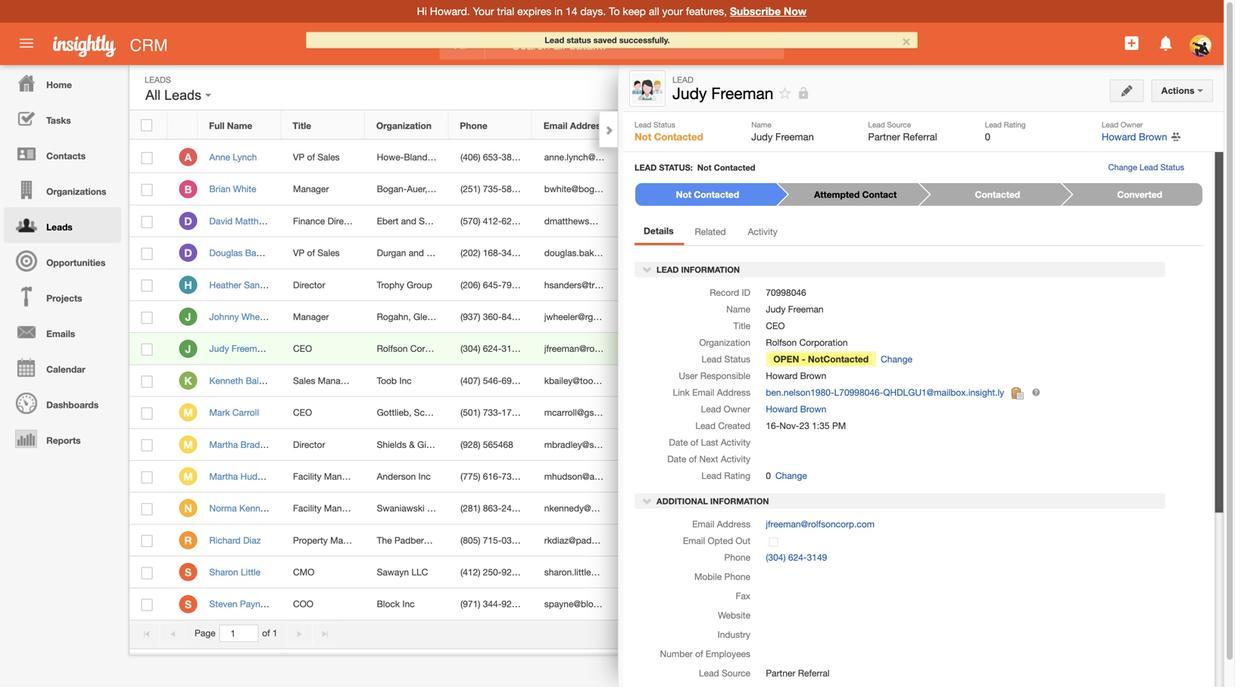 Task type: describe. For each thing, give the bounding box(es) containing it.
- inside b row
[[667, 184, 671, 194]]

the padberg company
[[377, 535, 471, 546]]

jwheeler@rgf.com cell
[[533, 301, 616, 333]]

status
[[567, 35, 591, 45]]

16-nov-23 1:35 pm cell for sharon.little@sawayn.com
[[700, 557, 833, 589]]

last
[[701, 437, 718, 448]]

corporation for rolfson corporation
[[799, 338, 848, 348]]

nov- down ben.nelson1980-
[[780, 421, 799, 431]]

16- inside k row
[[712, 376, 725, 386]]

and inside m row
[[447, 408, 462, 418]]

mark
[[209, 408, 230, 418]]

0 horizontal spatial email address
[[544, 120, 606, 131]]

23 up fax
[[745, 567, 755, 578]]

nov- inside k row
[[725, 376, 745, 386]]

1 horizontal spatial 624-
[[788, 552, 807, 563]]

all leads button
[[142, 84, 215, 107]]

email down user responsible at the bottom right of page
[[692, 388, 715, 398]]

23 down 'link email address'
[[745, 408, 755, 418]]

nov- right last
[[725, 439, 745, 450]]

16- inside r row
[[712, 535, 725, 546]]

property manager cell
[[281, 525, 366, 557]]

chevron down image for record id
[[642, 264, 653, 275]]

owner inside row
[[867, 120, 896, 131]]

lead status not contacted
[[635, 120, 703, 143]]

contacted up not contacted
[[714, 163, 755, 173]]

nov- down record id
[[725, 312, 745, 322]]

manager cell for b
[[281, 174, 365, 206]]

change link for open - notcontacted
[[876, 352, 913, 367]]

0 horizontal spatial lead owner
[[701, 404, 751, 415]]

howard brown up ben.nelson1980-
[[766, 371, 827, 381]]

(971)
[[461, 599, 480, 610]]

open for sharon.little@sawayn.com
[[628, 567, 653, 578]]

0 vertical spatial 3149
[[502, 344, 522, 354]]

kenneth bailey
[[209, 376, 270, 386]]

23 inside a row
[[745, 152, 755, 162]]

row group containing a
[[130, 142, 992, 621]]

3484
[[502, 248, 522, 258]]

leads inside leads link
[[46, 222, 73, 233]]

- inside a row
[[667, 152, 671, 162]]

jfreeman@rolfsoncorp.com cell
[[533, 333, 653, 365]]

0 vertical spatial ceo
[[766, 321, 785, 331]]

import leads
[[1013, 200, 1069, 211]]

a
[[185, 151, 192, 164]]

1 horizontal spatial open - notcontacted
[[774, 354, 869, 365]]

j for johnny wheeler
[[185, 311, 191, 323]]

sales manager cell
[[281, 365, 365, 397]]

360-
[[483, 312, 502, 322]]

howard for the howard brown link within the b row
[[844, 184, 876, 194]]

23 inside b row
[[745, 184, 755, 194]]

opportunities link
[[4, 243, 121, 279]]

m for martha bradley
[[183, 439, 193, 451]]

related
[[695, 226, 726, 237]]

1 vertical spatial 0
[[766, 471, 771, 481]]

director inside cell
[[328, 216, 360, 226]]

hsanders@trophygroup.com cell
[[533, 269, 659, 301]]

open - notcontacted cell for douglas.baker@durganandsons.com
[[616, 238, 719, 269]]

swaniawski llc
[[377, 503, 444, 514]]

ben.nelson1980-l70998046-qhdlgu1@mailbox.insight.ly
[[766, 388, 1004, 398]]

not inside not contacted 'link'
[[676, 189, 692, 200]]

23 down id
[[745, 312, 755, 322]]

a row
[[130, 142, 992, 174]]

contacted down import / export
[[975, 189, 1020, 200]]

733-
[[483, 408, 502, 418]]

notcontacted inside cell
[[662, 248, 719, 258]]

open inside cell
[[628, 248, 653, 258]]

leads inside all leads button
[[164, 87, 202, 103]]

nov- inside b row
[[725, 184, 745, 194]]

1 horizontal spatial your
[[1002, 240, 1026, 250]]

dashboards
[[46, 400, 99, 410]]

of left 1
[[262, 628, 270, 639]]

closed inside r row
[[628, 535, 664, 546]]

details link
[[635, 222, 683, 243]]

- inside s row
[[656, 567, 659, 578]]

ceo for m
[[293, 408, 312, 418]]

expires
[[517, 5, 552, 17]]

0 vertical spatial your
[[473, 5, 494, 17]]

0 horizontal spatial name
[[227, 120, 252, 131]]

- left date of last activity date of next activity
[[656, 439, 659, 450]]

follow image for jfreeman@rolfsoncorp.com
[[928, 343, 942, 357]]

howard brown cell
[[833, 142, 916, 174]]

howard brown for the howard brown link below ben.nelson1980-
[[766, 404, 827, 415]]

lead information
[[654, 265, 740, 275]]

follow image for dmatthews@ebertandsons.com
[[928, 215, 942, 229]]

lead status inside row
[[627, 120, 679, 131]]

status:
[[659, 163, 693, 173]]

spayne@blockinc.com cell
[[533, 589, 635, 621]]

16- down record on the top right of the page
[[712, 312, 725, 322]]

navigation containing home
[[0, 65, 121, 457]]

5824
[[502, 184, 522, 194]]

(206)
[[461, 280, 480, 290]]

1 vertical spatial judy freeman
[[766, 304, 824, 315]]

sharon.little@sawayn.com
[[544, 567, 650, 578]]

lead inside lead source partner referral
[[868, 120, 885, 129]]

partner referral
[[766, 668, 830, 679]]

0 horizontal spatial referral
[[798, 668, 830, 679]]

nkennedy@swaniawskillc.com cell
[[533, 493, 667, 525]]

howe-
[[377, 152, 404, 162]]

howard up ben.nelson1980-
[[766, 371, 798, 381]]

lead owner inside row
[[843, 120, 896, 131]]

brian
[[209, 184, 231, 194]]

of left next at the bottom right of page
[[689, 454, 697, 465]]

notcontacted for mcarroll@gsd.com
[[662, 408, 719, 418]]

n row
[[130, 493, 992, 525]]

manager cell for j
[[281, 301, 365, 333]]

(304) 624-3149
[[766, 552, 827, 563]]

toob inc
[[377, 376, 412, 386]]

organizations link
[[4, 172, 121, 208]]

0 vertical spatial 624-
[[483, 344, 502, 354]]

manager inside b row
[[293, 184, 329, 194]]

cmo cell
[[281, 557, 365, 589]]

- down rolfson corporation
[[802, 354, 806, 365]]

23 up "responsible" at the bottom
[[745, 344, 755, 354]]

653-
[[483, 152, 502, 162]]

1 vertical spatial (304)
[[766, 552, 786, 563]]

(406) 653-3860 cell
[[449, 142, 533, 174]]

converted link
[[1062, 183, 1203, 206]]

(251) 735-5824 cell
[[449, 174, 533, 206]]

(775) 616-7387
[[461, 471, 522, 482]]

(928) 565468
[[461, 439, 513, 450]]

howard for the howard brown link for j
[[844, 344, 876, 354]]

jfreeman@rolfsoncorp.com for jfreeman@rolfsoncorp.com link
[[766, 519, 875, 530]]

(206) 645-7995
[[461, 280, 522, 290]]

open - notcontacted 16-nov-23 1:35 pm for sharon.little@sawayn.com
[[628, 567, 792, 578]]

gleason
[[414, 312, 447, 322]]

of inside d row
[[307, 248, 315, 258]]

0 horizontal spatial (304)
[[461, 344, 480, 354]]

23 inside the n row
[[745, 503, 755, 514]]

director cell for m
[[281, 429, 365, 461]]

rolfson for rolfson corporation (304) 624-3149
[[377, 344, 408, 354]]

leads down export
[[1044, 200, 1069, 211]]

16-nov-23 1:35 pm for r
[[712, 535, 792, 546]]

diaz
[[243, 535, 261, 546]]

created inside row
[[735, 120, 769, 131]]

1:35 inside a row
[[758, 152, 776, 162]]

open up kbailey@toobinc.com closed - disqualified
[[628, 344, 653, 354]]

sanders
[[244, 280, 278, 290]]

vp of sales cell for a
[[281, 142, 365, 174]]

2 vertical spatial change
[[776, 471, 807, 481]]

sales manager
[[293, 376, 354, 386]]

2 vertical spatial activity
[[721, 454, 751, 465]]

import / export
[[1002, 178, 1077, 188]]

16-nov-23 1:35 pm cell for bwhite@boganinc.com
[[700, 174, 833, 206]]

howard for the howard brown link on top of change lead status link
[[1102, 131, 1136, 143]]

contacted inside 'link'
[[694, 189, 739, 200]]

judy down 70998046 at the right top
[[766, 304, 786, 315]]

calendar link
[[4, 350, 121, 386]]

nov- inside the n row
[[725, 503, 745, 514]]

industry
[[718, 630, 751, 640]]

notcontacted down rolfson corporation
[[808, 354, 869, 365]]

change for change lead status
[[1108, 162, 1137, 172]]

mcarroll@gsd.com cell
[[533, 397, 620, 429]]

(202) 168-3484
[[461, 248, 522, 258]]

16-nov-23 1:35 pm for k
[[712, 376, 792, 386]]

16-nov-23 1:35 pm cell for mbradley@shieldsgigot.com
[[700, 429, 833, 461]]

(304) 624-3149 link
[[766, 552, 827, 563]]

link
[[673, 388, 690, 398]]

k row
[[130, 365, 992, 397]]

gottlieb,
[[377, 408, 412, 418]]

m for martha hudson
[[183, 471, 193, 483]]

open - notcontacted cell for hsanders@trophygroup.com
[[616, 269, 719, 301]]

all leads
[[145, 87, 205, 103]]

status inside lead status not contacted
[[654, 120, 675, 129]]

contacted link
[[920, 183, 1061, 206]]

n
[[184, 503, 192, 515]]

rolfson corporation cell
[[365, 333, 459, 365]]

website
[[718, 610, 751, 621]]

kenneth
[[209, 376, 243, 386]]

r link
[[179, 532, 197, 550]]

× button
[[902, 31, 911, 49]]

trophy group cell
[[365, 269, 449, 301]]

rating for lead rating
[[724, 471, 751, 481]]

contacted inside lead status not contacted
[[654, 131, 703, 143]]

dmatthews@ebertandsons.com cell
[[533, 206, 673, 238]]

1
[[273, 628, 278, 639]]

email left opted
[[683, 536, 705, 546]]

follow image for hsanders@trophygroup.com
[[928, 279, 942, 293]]

converted
[[1117, 189, 1163, 200]]

howard brown link down ben.nelson1980-
[[766, 404, 827, 415]]

2 horizontal spatial owner
[[1121, 120, 1143, 129]]

open - notcontacted 16-nov-23 1:35 pm for nkennedy@swaniawskillc.com
[[628, 503, 792, 514]]

- up additional
[[656, 471, 659, 482]]

pm inside the n row
[[778, 503, 792, 514]]

0369
[[502, 535, 522, 546]]

7387
[[502, 471, 522, 482]]

information for email address
[[710, 497, 769, 507]]

notcontacted up user
[[662, 344, 719, 354]]

group
[[407, 280, 432, 290]]

property
[[293, 535, 328, 546]]

nov- inside r row
[[725, 535, 745, 546]]

nov- down 'link email address'
[[725, 408, 745, 418]]

howard brown for the howard brown link inside the n row
[[844, 503, 905, 514]]

16- down 'link email address'
[[712, 408, 725, 418]]

nov- down the recent
[[1029, 262, 1049, 273]]

leads up all leads
[[145, 75, 171, 85]]

your
[[662, 5, 683, 17]]

(206) 645-7995 cell
[[449, 269, 533, 301]]

ceo cell for j
[[281, 333, 365, 365]]

1:35 inside k row
[[758, 376, 776, 386]]

mbradley@shieldsgigot.com cell
[[533, 429, 659, 461]]

- down kbailey@toobinc.com closed - disqualified
[[656, 408, 659, 418]]

- up kbailey@toobinc.com closed - disqualified
[[656, 344, 659, 354]]

chevron down image for email address
[[642, 496, 653, 507]]

0 vertical spatial activity
[[748, 226, 778, 237]]

j for judy freeman
[[185, 343, 191, 355]]

responsible
[[700, 371, 751, 381]]

16- inside b row
[[712, 184, 725, 194]]

inc for m
[[418, 471, 431, 482]]

in
[[554, 5, 563, 17]]

open - notcontacted 16-nov-23 1:35 pm for mbradley@shieldsgigot.com
[[628, 439, 792, 450]]

number of employees
[[660, 649, 751, 660]]

block inc
[[377, 599, 415, 610]]

(805) 715-0369
[[461, 535, 522, 546]]

import for import leads
[[1015, 200, 1042, 211]]

block
[[377, 599, 400, 610]]

anne.lynch@howeblanda.com cell
[[533, 142, 666, 174]]

of left last
[[691, 437, 699, 448]]

follow image for anne.lynch@howeblanda.com
[[928, 151, 942, 165]]

hudson
[[241, 471, 272, 482]]

all for all leads
[[145, 87, 161, 103]]

nov- up "responsible" at the bottom
[[725, 344, 745, 354]]

16- down the recent
[[1015, 262, 1029, 273]]

lead status: not contacted
[[635, 163, 755, 173]]

auer,
[[407, 184, 428, 194]]

calendar
[[46, 364, 85, 375]]

0 vertical spatial address
[[570, 120, 606, 131]]

import for import / export
[[1002, 178, 1035, 188]]

bogan-auer, inc. cell
[[365, 174, 449, 206]]

attempted contact link
[[778, 183, 918, 206]]

open down rolfson corporation
[[774, 354, 799, 365]]

sharon little
[[209, 567, 261, 578]]

to
[[609, 5, 620, 17]]

16- inside the n row
[[712, 503, 725, 514]]

open - notcontacted inside d row
[[628, 248, 719, 258]]

emails link
[[4, 314, 121, 350]]

attempted contact
[[814, 189, 897, 200]]

record permissions image
[[797, 84, 811, 103]]

16-nov-23 1:35 pm cell for mcarroll@gsd.com
[[700, 397, 833, 429]]

rating for lead rating 0
[[1004, 120, 1026, 129]]

(928)
[[461, 439, 480, 450]]

(775) 616-7387 cell
[[449, 461, 533, 493]]

saved
[[594, 35, 617, 45]]

rolfson for rolfson corporation
[[766, 338, 797, 348]]

2 m row from the top
[[130, 429, 992, 461]]

judy down johnny at the top left of the page
[[209, 344, 229, 354]]

j link for judy freeman
[[179, 340, 197, 358]]

nov- up website
[[725, 599, 745, 610]]

disqualified inside r row
[[673, 535, 720, 546]]

6279
[[502, 216, 522, 226]]

richard
[[209, 535, 241, 546]]

follow image for mcarroll@gsd.com
[[928, 406, 942, 421]]

23 left 0 change
[[745, 471, 755, 482]]

ceo cell for m
[[281, 397, 365, 429]]

disqualified inside a row
[[673, 152, 720, 162]]

anderson inc cell
[[365, 461, 449, 493]]

16-nov-23 1:35 pm down ben.nelson1980-
[[766, 421, 846, 431]]

1 j row from the top
[[130, 301, 992, 333]]

1 vertical spatial activity
[[721, 437, 751, 448]]

lead inside lead status not contacted
[[635, 120, 652, 129]]

0 vertical spatial phone
[[460, 120, 488, 131]]

brown for the howard brown link within the b row
[[879, 184, 905, 194]]

facility for m
[[293, 471, 322, 482]]

status inside row
[[651, 120, 679, 131]]

closed - disqualified for b
[[628, 184, 720, 194]]

name judy freeman
[[751, 120, 814, 143]]

farrell
[[467, 312, 492, 322]]

sharon.little@sawayn.com cell
[[533, 557, 650, 589]]

16- down opted
[[712, 567, 725, 578]]

gottlieb, schultz and d'amore cell
[[365, 397, 500, 429]]

judy right lead image
[[673, 84, 707, 103]]

record
[[710, 288, 739, 298]]

johnny
[[209, 312, 239, 322]]

richard diaz
[[209, 535, 261, 546]]

inc for s
[[402, 599, 415, 610]]

freeman inside name judy freeman
[[776, 131, 814, 143]]

anne lynch
[[209, 152, 257, 162]]

23 down ben.nelson1980-
[[799, 421, 810, 431]]

shields & gigot
[[377, 439, 440, 450]]

nov- up additional information
[[725, 471, 745, 482]]

23 inside r row
[[745, 535, 755, 546]]

s link for sharon little
[[179, 564, 197, 582]]

16- up website
[[712, 599, 725, 610]]

open for mbradley@shieldsgigot.com
[[628, 439, 653, 450]]

16- inside a row
[[712, 152, 725, 162]]

mhudson@andersoninc.com
[[544, 471, 660, 482]]

1 vertical spatial partner
[[766, 668, 796, 679]]

of inside a row
[[307, 152, 315, 162]]

change link for 0
[[771, 469, 807, 484]]

chevron right image
[[604, 125, 614, 136]]

- inside k row
[[667, 376, 671, 386]]

and right ebert
[[401, 216, 416, 226]]

1 d row from the top
[[130, 206, 992, 238]]

brown for the howard brown link on top of change lead status link
[[1139, 131, 1167, 143]]

m link for mark carroll
[[179, 404, 197, 422]]

next
[[699, 454, 718, 465]]

0 vertical spatial date
[[669, 437, 688, 448]]

spayne@blockinc.com
[[544, 599, 635, 610]]

m link for martha bradley
[[179, 436, 197, 454]]

lead inside lead rating 0
[[985, 120, 1002, 129]]

llc inside cell
[[435, 152, 452, 162]]

notcontacted for mhudson@andersoninc.com
[[662, 471, 719, 482]]

16-nov-23 1:35 pm for a
[[712, 152, 792, 162]]

open for mhudson@andersoninc.com
[[628, 471, 653, 482]]

closed inside b row
[[628, 184, 664, 194]]

1:35 inside r row
[[758, 535, 776, 546]]

16- down ben.nelson1980-
[[766, 421, 780, 431]]

16-nov-23 1:35 pm cell for spayne@blockinc.com
[[700, 589, 833, 621]]

director for h
[[293, 280, 325, 290]]

23 inside h row
[[745, 280, 755, 290]]

Search all data.... text field
[[486, 32, 784, 59]]

16- up user responsible at the bottom right of page
[[712, 344, 725, 354]]

freeman inside row group
[[232, 344, 267, 354]]

follow image for jwheeler@rgf.com
[[928, 311, 942, 325]]

nov- inside a row
[[725, 152, 745, 162]]

mhudson@andersoninc.com cell
[[533, 461, 660, 493]]

(412) 250-9270
[[461, 567, 522, 578]]

llc for n
[[427, 503, 444, 514]]

1 horizontal spatial 3149
[[807, 552, 827, 563]]

martha for martha bradley
[[209, 439, 238, 450]]

follow image for mhudson@andersoninc.com
[[928, 470, 942, 485]]



Task type: locate. For each thing, give the bounding box(es) containing it.
open - notcontacted cell for nkennedy@swaniawskillc.com
[[616, 493, 719, 525]]

3 m from the top
[[183, 471, 193, 483]]

show sidebar image
[[1072, 82, 1083, 92]]

notcontacted for nkennedy@swaniawskillc.com
[[662, 503, 719, 514]]

vp of sales cell down finance director
[[281, 238, 365, 269]]

nov- up fax
[[725, 567, 745, 578]]

cell
[[616, 206, 700, 238], [700, 206, 833, 238], [833, 206, 916, 238], [954, 206, 992, 238], [700, 238, 833, 269], [833, 238, 916, 269], [833, 269, 916, 301], [616, 301, 700, 333], [833, 301, 916, 333], [954, 301, 992, 333], [130, 333, 167, 365], [954, 333, 992, 365], [833, 365, 916, 397], [833, 397, 916, 429], [954, 397, 992, 429], [833, 429, 916, 461], [954, 429, 992, 461], [833, 461, 916, 493], [954, 461, 992, 493], [833, 525, 916, 557], [954, 525, 992, 557], [833, 557, 916, 589], [954, 557, 992, 589], [616, 589, 700, 621], [833, 589, 916, 621], [954, 589, 992, 621]]

closed - disqualified inside a row
[[628, 152, 720, 162]]

(304) up the (407) at the left
[[461, 344, 480, 354]]

2 d link from the top
[[179, 244, 197, 262]]

swaniawski llc cell
[[365, 493, 449, 525]]

brown for howard brown cell at right
[[879, 152, 905, 162]]

referral inside lead source partner referral
[[903, 131, 937, 143]]

2 vertical spatial inc
[[402, 599, 415, 610]]

h link
[[179, 276, 197, 294]]

16-nov-23 1:35 pm cell
[[700, 142, 833, 174], [700, 174, 833, 206], [700, 269, 833, 301], [700, 301, 833, 333], [700, 333, 833, 365], [700, 365, 833, 397], [700, 397, 833, 429], [700, 429, 833, 461], [700, 461, 833, 493], [700, 493, 833, 525], [700, 525, 833, 557], [700, 557, 833, 589], [700, 589, 833, 621]]

brown inside cell
[[879, 152, 905, 162]]

manager left anderson
[[324, 471, 360, 482]]

facility right hudson
[[293, 471, 322, 482]]

open - notcontacted cell down user
[[616, 397, 719, 429]]

2 j row from the top
[[130, 333, 992, 365]]

s row
[[130, 557, 992, 589], [130, 589, 992, 621]]

1 horizontal spatial rolfson
[[766, 338, 797, 348]]

1 vertical spatial import
[[1015, 200, 1042, 211]]

notcontacted down the lead information on the right of page
[[662, 280, 719, 290]]

0 vertical spatial partner
[[868, 131, 900, 143]]

4 disqualified from the top
[[673, 535, 720, 546]]

1 field
[[220, 626, 258, 642]]

lead source partner referral
[[868, 120, 937, 143]]

row containing full name
[[130, 111, 991, 140]]

3 follow image from the top
[[928, 279, 942, 293]]

brown for the howard brown link inside the n row
[[879, 503, 905, 514]]

0 horizontal spatial source
[[722, 668, 751, 679]]

information for record id
[[681, 265, 740, 275]]

open - notcontacted cell for jfreeman@rolfsoncorp.com
[[616, 333, 719, 365]]

2 follow image from the top
[[928, 247, 942, 261]]

steven payne link
[[209, 599, 273, 610]]

sons down inc.
[[419, 216, 440, 226]]

vp of sales cell for d
[[281, 238, 365, 269]]

6 open - notcontacted cell from the top
[[616, 461, 719, 493]]

open for mcarroll@gsd.com
[[628, 408, 653, 418]]

mark carroll link
[[209, 408, 267, 418]]

1 director cell from the top
[[281, 269, 365, 301]]

1 d link from the top
[[179, 212, 197, 230]]

pm inside k row
[[778, 376, 792, 386]]

1 horizontal spatial all
[[455, 40, 467, 51]]

1 m from the top
[[183, 407, 193, 419]]

6 follow image from the top
[[928, 374, 942, 389]]

9290
[[502, 599, 522, 610]]

16- inside h row
[[712, 280, 725, 290]]

disqualified inside b row
[[673, 184, 720, 194]]

contacted up the status:
[[654, 131, 703, 143]]

sons for ebert and sons
[[419, 216, 440, 226]]

23 inside k row
[[745, 376, 755, 386]]

16-nov-23 1:35 pm inside r row
[[712, 535, 792, 546]]

j link down h
[[179, 308, 197, 326]]

howard brown
[[1102, 131, 1167, 143], [844, 152, 905, 162], [844, 184, 905, 194], [844, 344, 905, 354], [766, 371, 827, 381], [766, 404, 827, 415], [844, 503, 905, 514]]

facility manager for m
[[293, 471, 360, 482]]

lead owner up howard brown cell at right
[[843, 120, 896, 131]]

0 horizontal spatial title
[[293, 120, 311, 131]]

sawayn
[[377, 567, 409, 578]]

vp inside d row
[[293, 248, 305, 258]]

6 16-nov-23 1:35 pm cell from the top
[[700, 365, 833, 397]]

open
[[628, 248, 653, 258], [628, 280, 653, 290], [628, 344, 653, 354], [774, 354, 799, 365], [628, 408, 653, 418], [628, 439, 653, 450], [628, 471, 653, 482], [628, 503, 653, 514], [628, 567, 653, 578]]

of right number
[[695, 649, 703, 660]]

0 vertical spatial s link
[[179, 564, 197, 582]]

open - notcontacted 16-nov-23 1:35 pm inside h row
[[628, 280, 792, 290]]

(971) 344-9290 cell
[[449, 589, 533, 621]]

7 open - notcontacted cell from the top
[[616, 493, 719, 525]]

0 vertical spatial referral
[[903, 131, 937, 143]]

company
[[431, 535, 471, 546]]

1 vertical spatial sales
[[318, 248, 340, 258]]

follow image for spayne@blockinc.com
[[928, 598, 942, 613]]

m for mark carroll
[[183, 407, 193, 419]]

j link for johnny wheeler
[[179, 308, 197, 326]]

and left farrell
[[450, 312, 465, 322]]

1 vertical spatial facility manager
[[293, 503, 360, 514]]

0 horizontal spatial jfreeman@rolfsoncorp.com
[[544, 344, 653, 354]]

finance director
[[293, 216, 360, 226]]

notcontacted for sharon.little@sawayn.com
[[662, 567, 719, 578]]

record id
[[710, 288, 751, 298]]

1 vertical spatial s link
[[179, 596, 197, 614]]

llc
[[435, 152, 452, 162], [427, 503, 444, 514], [412, 567, 428, 578]]

open - notcontacted cell down details link
[[616, 269, 719, 301]]

2 open - notcontacted 16-nov-23 1:35 pm from the top
[[628, 344, 792, 354]]

m left mark in the left bottom of the page
[[183, 407, 193, 419]]

judy freeman inside row group
[[209, 344, 267, 354]]

2 vertical spatial m
[[183, 471, 193, 483]]

nov- up out
[[725, 503, 745, 514]]

follow image
[[928, 151, 942, 165], [928, 247, 942, 261], [928, 279, 942, 293], [928, 311, 942, 325], [928, 343, 942, 357], [928, 374, 942, 389], [928, 406, 942, 421], [928, 502, 942, 517], [928, 534, 942, 549]]

14
[[566, 5, 577, 17]]

disqualified up mobile
[[673, 535, 720, 546]]

shields & gigot cell
[[365, 429, 449, 461]]

director cell for h
[[281, 269, 365, 301]]

owner down 'link email address'
[[724, 404, 751, 415]]

565468
[[483, 439, 513, 450]]

follow image inside a row
[[928, 151, 942, 165]]

pm inside h row
[[778, 280, 792, 290]]

16- down next at the bottom right of page
[[712, 471, 725, 482]]

date
[[669, 437, 688, 448], [667, 454, 686, 465]]

bailey
[[246, 376, 270, 386]]

follow image
[[778, 86, 792, 101], [928, 183, 942, 197], [928, 215, 942, 229], [928, 438, 942, 453], [928, 470, 942, 485], [928, 566, 942, 581], [928, 598, 942, 613]]

source down 'employees'
[[722, 668, 751, 679]]

(501) 733-1738 cell
[[449, 397, 533, 429]]

durgan and sons cell
[[365, 238, 449, 269]]

4 open - notcontacted cell from the top
[[616, 397, 719, 429]]

1 facility from the top
[[293, 471, 322, 482]]

facility for n
[[293, 503, 322, 514]]

created up last
[[718, 421, 751, 431]]

1 vertical spatial martha
[[209, 471, 238, 482]]

projects link
[[4, 279, 121, 314]]

0 vertical spatial d
[[184, 215, 192, 228]]

16-nov-23 1:35 pm for b
[[712, 184, 792, 194]]

0 vertical spatial d link
[[179, 212, 197, 230]]

2 horizontal spatial lead owner
[[1102, 120, 1143, 129]]

phone up fax
[[724, 572, 751, 582]]

1 vertical spatial vp of sales
[[293, 248, 340, 258]]

2 vertical spatial not
[[676, 189, 692, 200]]

2 s link from the top
[[179, 596, 197, 614]]

1:35 inside h row
[[758, 280, 776, 290]]

23 down name judy freeman
[[745, 152, 755, 162]]

follow image inside h row
[[928, 279, 942, 293]]

facility manager cell for m
[[281, 461, 365, 493]]

not for lead status: not contacted
[[697, 163, 712, 173]]

(570)
[[461, 216, 480, 226]]

manager for n
[[324, 503, 360, 514]]

1 facility manager from the top
[[293, 471, 360, 482]]

norma kennedy
[[209, 503, 275, 514]]

brown for the howard brown link for j
[[879, 344, 905, 354]]

0 horizontal spatial open - notcontacted
[[628, 248, 719, 258]]

notcontacted down next at the bottom right of page
[[662, 471, 719, 482]]

1 vertical spatial lead status
[[702, 354, 751, 365]]

lead created
[[711, 120, 769, 131], [696, 421, 751, 431]]

- down details link
[[656, 248, 659, 258]]

director cell down sales manager cell
[[281, 429, 365, 461]]

344-
[[483, 599, 502, 610]]

1 vertical spatial phone
[[724, 552, 751, 563]]

howard brown link for b
[[844, 184, 905, 194]]

0 horizontal spatial lead status
[[627, 120, 679, 131]]

s for sharon little
[[185, 567, 192, 579]]

pm inside b row
[[778, 184, 792, 194]]

chevron down image
[[642, 264, 653, 275], [642, 496, 653, 507]]

r row
[[130, 525, 992, 557]]

1 s link from the top
[[179, 564, 197, 582]]

2 horizontal spatial change
[[1108, 162, 1137, 172]]

2 m link from the top
[[179, 436, 197, 454]]

jfreeman@rolfsoncorp.com link
[[766, 519, 875, 530]]

follow image for douglas.baker@durganandsons.com
[[928, 247, 942, 261]]

16-nov-23 1:35 pm for s
[[712, 599, 792, 610]]

0 horizontal spatial corporation
[[410, 344, 459, 354]]

- inside h row
[[656, 280, 659, 290]]

0 horizontal spatial not
[[635, 131, 651, 143]]

howard brown link for n
[[844, 503, 905, 514]]

5 open - notcontacted 16-nov-23 1:35 pm from the top
[[628, 471, 792, 482]]

11 16-nov-23 1:35 pm cell from the top
[[700, 525, 833, 557]]

1 s from the top
[[185, 567, 192, 579]]

d link for douglas baker
[[179, 244, 197, 262]]

heather sanders
[[209, 280, 278, 290]]

email address up a row
[[544, 120, 606, 131]]

vp of sales up "finance"
[[293, 152, 340, 162]]

freeman down 70998046 at the right top
[[788, 304, 824, 315]]

7 16-nov-23 1:35 pm cell from the top
[[700, 397, 833, 429]]

2 vertical spatial import
[[1061, 262, 1088, 273]]

23 up lead rating
[[745, 439, 755, 450]]

2 d from the top
[[184, 247, 192, 260]]

out
[[736, 536, 751, 546]]

brian white
[[209, 184, 256, 194]]

closed - disqualified cell
[[616, 142, 720, 174], [616, 174, 720, 206], [616, 365, 720, 397], [616, 525, 720, 557]]

martha down mark in the left bottom of the page
[[209, 439, 238, 450]]

follow image inside the n row
[[928, 502, 942, 517]]

1 vertical spatial inc
[[418, 471, 431, 482]]

manager for k
[[318, 376, 354, 386]]

0 vertical spatial created
[[735, 120, 769, 131]]

1 martha from the top
[[209, 439, 238, 450]]

open - notcontacted 16-nov-23 1:35 pm for mcarroll@gsd.com
[[628, 408, 792, 418]]

vp inside a row
[[293, 152, 305, 162]]

judy
[[673, 84, 707, 103], [751, 131, 773, 143], [766, 304, 786, 315], [209, 344, 229, 354]]

m left martha bradley
[[183, 439, 193, 451]]

partner inside lead source partner referral
[[868, 131, 900, 143]]

13 16-nov-23 1:35 pm cell from the top
[[700, 589, 833, 621]]

disqualified inside k row
[[673, 376, 720, 386]]

rolfson down 70998046 at the right top
[[766, 338, 797, 348]]

ebert and sons cell
[[365, 206, 449, 238]]

manager inside the n row
[[324, 503, 360, 514]]

open - notcontacted cell
[[616, 238, 719, 269], [616, 269, 719, 301], [616, 333, 719, 365], [616, 397, 719, 429], [616, 429, 719, 461], [616, 461, 719, 493], [616, 493, 719, 525], [616, 557, 719, 589]]

director for m
[[293, 439, 325, 450]]

16-nov-23 1:35 pm cell for mhudson@andersoninc.com
[[700, 461, 833, 493]]

open inside s row
[[628, 567, 653, 578]]

5 follow image from the top
[[928, 343, 942, 357]]

16-nov-23 1:35 pm inside a row
[[712, 152, 792, 162]]

sales inside d row
[[318, 248, 340, 258]]

follow image for mbradley@shieldsgigot.com
[[928, 438, 942, 453]]

0 vertical spatial title
[[293, 120, 311, 131]]

3 closed from the top
[[628, 376, 664, 386]]

david matthews
[[209, 216, 275, 226]]

howard inside b row
[[844, 184, 876, 194]]

director cell
[[281, 269, 365, 301], [281, 429, 365, 461]]

1 vertical spatial d
[[184, 247, 192, 260]]

0 vertical spatial director cell
[[281, 269, 365, 301]]

follow image inside m row
[[928, 406, 942, 421]]

- inside the n row
[[656, 503, 659, 514]]

0 vertical spatial jfreeman@rolfsoncorp.com
[[544, 344, 653, 354]]

manager inside m row
[[324, 471, 360, 482]]

k link
[[179, 372, 197, 390]]

lead rating 0
[[985, 120, 1026, 143]]

1 j from the top
[[185, 311, 191, 323]]

closed - disqualified cell for a
[[616, 142, 720, 174]]

vp of sales inside a row
[[293, 152, 340, 162]]

facility
[[293, 471, 322, 482], [293, 503, 322, 514]]

follow image inside b row
[[928, 183, 942, 197]]

coo cell
[[281, 589, 365, 621]]

b row
[[130, 174, 992, 206]]

open - notcontacted cell for mcarroll@gsd.com
[[616, 397, 719, 429]]

(805)
[[461, 535, 480, 546]]

dmatthews@ebertandsons.com
[[544, 216, 673, 226]]

2 j link from the top
[[179, 340, 197, 358]]

2 s from the top
[[185, 599, 192, 611]]

additional
[[657, 497, 708, 507]]

open - notcontacted cell up rkdiaz@padbergh.com closed - disqualified
[[616, 493, 719, 525]]

closed down the status:
[[628, 184, 664, 194]]

imports
[[1065, 240, 1104, 250]]

llc for s
[[412, 567, 428, 578]]

address up anne.lynch@howeblanda.com cell
[[570, 120, 606, 131]]

2 closed - disqualified cell from the top
[[616, 174, 720, 206]]

d for david matthews
[[184, 215, 192, 228]]

change up jfreeman@rolfsoncorp.com link
[[776, 471, 807, 481]]

0 vertical spatial sons
[[419, 216, 440, 226]]

j row
[[130, 301, 992, 333], [130, 333, 992, 365]]

0 vertical spatial (304)
[[461, 344, 480, 354]]

manager cell
[[281, 174, 365, 206], [281, 301, 365, 333]]

(202) 168-3484 cell
[[449, 238, 533, 269]]

1 horizontal spatial partner
[[868, 131, 900, 143]]

toob inc cell
[[365, 365, 449, 397]]

subscribe
[[730, 5, 781, 17]]

manager for m
[[324, 471, 360, 482]]

16-nov-23 1:35 pm cell for anne.lynch@howeblanda.com
[[700, 142, 833, 174]]

activity up lead rating
[[721, 454, 751, 465]]

2 vertical spatial phone
[[724, 572, 751, 582]]

0 vertical spatial source
[[887, 120, 911, 129]]

1 vertical spatial source
[[722, 668, 751, 679]]

2 m from the top
[[183, 439, 193, 451]]

all for all
[[455, 40, 467, 51]]

heather
[[209, 280, 242, 290]]

closed
[[628, 152, 664, 162], [628, 184, 664, 194], [628, 376, 664, 386], [628, 535, 664, 546]]

name inside name judy freeman
[[751, 120, 772, 129]]

1 vertical spatial vp of sales cell
[[281, 238, 365, 269]]

howard brown down ben.nelson1980-
[[766, 404, 827, 415]]

manager up property manager
[[324, 503, 360, 514]]

kbailey@toobinc.com cell
[[533, 365, 631, 397]]

organization inside row
[[376, 120, 432, 131]]

leads up opportunities link
[[46, 222, 73, 233]]

0 horizontal spatial 3149
[[502, 344, 522, 354]]

2 vp from the top
[[293, 248, 305, 258]]

facility up the property
[[293, 503, 322, 514]]

0 vertical spatial all
[[455, 40, 467, 51]]

(570) 412-6279 cell
[[449, 206, 533, 238]]

1 vertical spatial 624-
[[788, 552, 807, 563]]

1 horizontal spatial jfreeman@rolfsoncorp.com
[[766, 519, 875, 530]]

open - notcontacted 16-nov-23 1:35 pm up user responsible at the bottom right of page
[[628, 344, 792, 354]]

manager left the toob
[[318, 376, 354, 386]]

change up converted link at the right top of the page
[[1108, 162, 1137, 172]]

open - notcontacted cell down "details"
[[616, 238, 719, 269]]

corporation for rolfson corporation (304) 624-3149
[[410, 344, 459, 354]]

manager inside r row
[[330, 535, 366, 546]]

4 follow image from the top
[[928, 311, 942, 325]]

0 horizontal spatial your
[[473, 5, 494, 17]]

3 open - notcontacted 16-nov-23 1:35 pm from the top
[[628, 408, 792, 418]]

1 horizontal spatial email address
[[692, 519, 751, 530]]

0 right lead rating
[[766, 471, 771, 481]]

2 ceo cell from the top
[[281, 397, 365, 429]]

closed - disqualified cell for k
[[616, 365, 720, 397]]

0 left recycle bin link on the top of page
[[985, 131, 991, 143]]

the padberg company cell
[[365, 525, 471, 557]]

director inside m row
[[293, 439, 325, 450]]

Search this list... text field
[[716, 76, 886, 98]]

vp of sales for d
[[293, 248, 340, 258]]

property manager
[[293, 535, 366, 546]]

5 16-nov-23 1:35 pm cell from the top
[[700, 333, 833, 365]]

/
[[1037, 178, 1040, 188]]

16-nov-23 1:35 pm inside k row
[[712, 376, 792, 386]]

4 16-nov-23 1:35 pm cell from the top
[[700, 301, 833, 333]]

0 vertical spatial lead created
[[711, 120, 769, 131]]

1 m link from the top
[[179, 404, 197, 422]]

howard.
[[430, 5, 470, 17]]

manager right wheeler
[[293, 312, 329, 322]]

None checkbox
[[141, 184, 153, 196], [141, 216, 153, 228], [141, 248, 153, 260], [141, 280, 153, 292], [141, 344, 153, 356], [141, 376, 153, 388], [141, 408, 153, 420], [141, 440, 153, 452], [141, 568, 153, 580], [141, 184, 153, 196], [141, 216, 153, 228], [141, 248, 153, 260], [141, 280, 153, 292], [141, 344, 153, 356], [141, 376, 153, 388], [141, 408, 153, 420], [141, 440, 153, 452], [141, 568, 153, 580]]

(406) 653-3860
[[461, 152, 522, 162]]

brown inside the n row
[[879, 503, 905, 514]]

right click to copy email address image
[[1012, 388, 1024, 400]]

open down kbailey@toobinc.com closed - disqualified
[[628, 408, 653, 418]]

source up howard brown cell at right
[[887, 120, 911, 129]]

- up the status:
[[667, 152, 671, 162]]

(937) 360-8462 cell
[[449, 301, 533, 333]]

subscribe now link
[[730, 5, 807, 17]]

12 16-nov-23 1:35 pm cell from the top
[[700, 557, 833, 589]]

brown
[[1139, 131, 1167, 143], [879, 152, 905, 162], [879, 184, 905, 194], [879, 344, 905, 354], [800, 371, 827, 381], [800, 404, 827, 415], [879, 503, 905, 514]]

8 16-nov-23 1:35 pm cell from the top
[[700, 429, 833, 461]]

3 closed - disqualified cell from the top
[[616, 365, 720, 397]]

7 follow image from the top
[[928, 406, 942, 421]]

kenneth bailey link
[[209, 376, 278, 386]]

0 vertical spatial m
[[183, 407, 193, 419]]

0 vertical spatial j link
[[179, 308, 197, 326]]

change link up ben.nelson1980-l70998046-qhdlgu1@mailbox.insight.ly link
[[876, 352, 913, 367]]

- down the lead information on the right of page
[[656, 280, 659, 290]]

judy freeman link
[[209, 344, 275, 354]]

(304) 624-3149 cell
[[449, 333, 533, 365]]

name for name
[[726, 304, 751, 315]]

2 s row from the top
[[130, 589, 992, 621]]

row
[[130, 111, 991, 140]]

1 closed from the top
[[628, 152, 664, 162]]

1 vp from the top
[[293, 152, 305, 162]]

0 inside lead rating 0
[[985, 131, 991, 143]]

2 horizontal spatial not
[[697, 163, 712, 173]]

open - notcontacted cell for sharon.little@sawayn.com
[[616, 557, 719, 589]]

1 open - notcontacted 16-nov-23 1:35 pm from the top
[[628, 280, 792, 290]]

home
[[46, 80, 72, 90]]

open for nkennedy@swaniawskillc.com
[[628, 503, 653, 514]]

(251) 735-5824
[[461, 184, 522, 194]]

1 j link from the top
[[179, 308, 197, 326]]

1 horizontal spatial rating
[[1004, 120, 1026, 129]]

2 closed - disqualified from the top
[[628, 184, 720, 194]]

2 facility manager from the top
[[293, 503, 360, 514]]

0 vertical spatial j
[[185, 311, 191, 323]]

sawayn llc cell
[[365, 557, 449, 589]]

facility manager inside the n row
[[293, 503, 360, 514]]

director inside h row
[[293, 280, 325, 290]]

nov- up 'link email address'
[[725, 376, 745, 386]]

johnny wheeler
[[209, 312, 275, 322]]

douglas baker link
[[209, 248, 277, 258]]

ceo for j
[[293, 344, 312, 354]]

7 open - notcontacted 16-nov-23 1:35 pm from the top
[[628, 567, 792, 578]]

0 vertical spatial facility manager
[[293, 471, 360, 482]]

notcontacted inside the n row
[[662, 503, 719, 514]]

1 vp of sales from the top
[[293, 152, 340, 162]]

bwhite@boganinc.com cell
[[533, 174, 637, 206]]

1 vertical spatial facility
[[293, 503, 322, 514]]

related link
[[685, 222, 736, 245]]

2 16-nov-23 1:35 pm cell from the top
[[700, 174, 833, 206]]

partner right lead source
[[766, 668, 796, 679]]

sons inside durgan and sons 'cell'
[[427, 248, 447, 258]]

howard brown link up change lead status link
[[1102, 131, 1167, 143]]

notifications image
[[1157, 34, 1175, 52]]

name for name judy freeman
[[751, 120, 772, 129]]

tasks
[[46, 115, 71, 126]]

row group
[[130, 142, 992, 621]]

vp of sales down finance director cell
[[293, 248, 340, 258]]

2 j from the top
[[185, 343, 191, 355]]

1 open - notcontacted cell from the top
[[616, 238, 719, 269]]

16- up next at the bottom right of page
[[712, 439, 725, 450]]

0 vertical spatial import
[[1002, 178, 1035, 188]]

1 horizontal spatial corporation
[[799, 338, 848, 348]]

3 16-nov-23 1:35 pm cell from the top
[[700, 269, 833, 301]]

0 horizontal spatial 624-
[[483, 344, 502, 354]]

howard brown link up jfreeman@rolfsoncorp.com link
[[844, 503, 905, 514]]

(251)
[[461, 184, 480, 194]]

open - notcontacted cell for mbradley@shieldsgigot.com
[[616, 429, 719, 461]]

address down "responsible" at the bottom
[[717, 388, 751, 398]]

16-nov-23 1:35 pm for j
[[712, 312, 792, 322]]

howard brown inside cell
[[844, 152, 905, 162]]

1 horizontal spatial title
[[734, 321, 751, 331]]

brown for the howard brown link below ben.nelson1980-
[[800, 404, 827, 415]]

recycle
[[1017, 119, 1057, 129]]

ceo cell
[[281, 333, 365, 365], [281, 397, 365, 429]]

closed - disqualified cell for b
[[616, 174, 720, 206]]

jfreeman@rolfsoncorp.com
[[544, 344, 653, 354], [766, 519, 875, 530]]

1 closed - disqualified cell from the top
[[616, 142, 720, 174]]

your left the recent
[[1002, 240, 1026, 250]]

follow image inside r row
[[928, 534, 942, 549]]

1:35 inside b row
[[758, 184, 776, 194]]

None checkbox
[[141, 119, 152, 131], [141, 152, 153, 164], [141, 312, 153, 324], [141, 472, 153, 484], [141, 504, 153, 516], [141, 536, 153, 548], [141, 600, 153, 612], [141, 119, 152, 131], [141, 152, 153, 164], [141, 312, 153, 324], [141, 472, 153, 484], [141, 504, 153, 516], [141, 536, 153, 548], [141, 600, 153, 612]]

change link up jfreeman@rolfsoncorp.com link
[[771, 469, 807, 484]]

1 vertical spatial lead created
[[696, 421, 751, 431]]

1 vertical spatial address
[[717, 388, 751, 398]]

3 m link from the top
[[179, 468, 197, 486]]

facility manager cell
[[281, 461, 365, 493], [281, 493, 365, 525]]

1 ceo cell from the top
[[281, 333, 365, 365]]

navigation
[[0, 65, 121, 457]]

m link
[[179, 404, 197, 422], [179, 436, 197, 454], [179, 468, 197, 486]]

title right full name
[[293, 120, 311, 131]]

ceo inside m row
[[293, 408, 312, 418]]

j link up k link at the left bottom
[[179, 340, 197, 358]]

1 s row from the top
[[130, 557, 992, 589]]

organization up "responsible" at the bottom
[[699, 338, 751, 348]]

1 horizontal spatial organization
[[699, 338, 751, 348]]

manager inside k row
[[318, 376, 354, 386]]

1 d from the top
[[184, 215, 192, 228]]

and inside 'cell'
[[409, 248, 424, 258]]

1 chevron down image from the top
[[642, 264, 653, 275]]

d for douglas baker
[[184, 247, 192, 260]]

h row
[[130, 269, 992, 301]]

0 horizontal spatial rolfson
[[377, 344, 408, 354]]

2 director cell from the top
[[281, 429, 365, 461]]

not for lead status not contacted
[[635, 131, 651, 143]]

nov- inside h row
[[725, 280, 745, 290]]

1 m row from the top
[[130, 397, 992, 429]]

2 facility from the top
[[293, 503, 322, 514]]

1 follow image from the top
[[928, 151, 942, 165]]

mcarroll@gsd.com
[[544, 408, 620, 418]]

1 vertical spatial change
[[881, 354, 913, 365]]

howard up change lead status on the right top
[[1102, 131, 1136, 143]]

1 closed - disqualified from the top
[[628, 152, 720, 162]]

0 vertical spatial manager cell
[[281, 174, 365, 206]]

0 vertical spatial rating
[[1004, 120, 1026, 129]]

closed - disqualified for a
[[628, 152, 720, 162]]

jwheeler@rgf.com
[[544, 312, 616, 322]]

1 vertical spatial created
[[718, 421, 751, 431]]

vp for a
[[293, 152, 305, 162]]

anderson inc
[[377, 471, 431, 482]]

closed inside k row
[[628, 376, 664, 386]]

finance director cell
[[281, 206, 365, 238]]

sons for durgan and sons
[[427, 248, 447, 258]]

6 open - notcontacted 16-nov-23 1:35 pm from the top
[[628, 503, 792, 514]]

(805) 715-0369 cell
[[449, 525, 533, 557]]

sales inside cell
[[293, 376, 315, 386]]

2 facility manager cell from the top
[[281, 493, 365, 525]]

reports
[[46, 435, 81, 446]]

all inside button
[[145, 87, 161, 103]]

(304) down jfreeman@rolfsoncorp.com link
[[766, 552, 786, 563]]

0 vertical spatial judy freeman
[[673, 84, 774, 103]]

open up nkennedy@swaniawskillc.com
[[628, 471, 653, 482]]

douglas.baker@durganandsons.com cell
[[533, 238, 693, 269]]

1 manager cell from the top
[[281, 174, 365, 206]]

pm inside r row
[[778, 535, 792, 546]]

2 vertical spatial director
[[293, 439, 325, 450]]

2 open - notcontacted cell from the top
[[616, 269, 719, 301]]

1 vertical spatial chevron down image
[[642, 496, 653, 507]]

email up email opted out on the bottom
[[692, 519, 715, 530]]

howard brown link inside the n row
[[844, 503, 905, 514]]

lead created up last
[[696, 421, 751, 431]]

-
[[667, 152, 671, 162], [667, 184, 671, 194], [656, 248, 659, 258], [656, 280, 659, 290], [656, 344, 659, 354], [802, 354, 806, 365], [667, 376, 671, 386], [656, 408, 659, 418], [656, 439, 659, 450], [656, 471, 659, 482], [656, 503, 659, 514], [667, 535, 671, 546], [656, 567, 659, 578]]

follow image for bwhite@boganinc.com
[[928, 183, 942, 197]]

follow image for nkennedy@swaniawskillc.com
[[928, 502, 942, 517]]

leads down crm
[[164, 87, 202, 103]]

(281) 863-2433 cell
[[449, 493, 533, 525]]

4 open - notcontacted 16-nov-23 1:35 pm from the top
[[628, 439, 792, 450]]

manager up "finance"
[[293, 184, 329, 194]]

624-
[[483, 344, 502, 354], [788, 552, 807, 563]]

0 vertical spatial s
[[185, 567, 192, 579]]

(304)
[[461, 344, 480, 354], [766, 552, 786, 563]]

0 vertical spatial llc
[[435, 152, 452, 162]]

9 follow image from the top
[[928, 534, 942, 549]]

0 vertical spatial closed - disqualified
[[628, 152, 720, 162]]

source inside lead source partner referral
[[887, 120, 911, 129]]

column header
[[167, 111, 198, 140]]

email address
[[544, 120, 606, 131], [692, 519, 751, 530]]

freeman up name judy freeman
[[711, 84, 774, 103]]

1 vertical spatial j
[[185, 343, 191, 355]]

(407) 546-6906 cell
[[449, 365, 533, 397]]

1 vertical spatial title
[[734, 321, 751, 331]]

d link
[[179, 212, 197, 230], [179, 244, 197, 262]]

sales
[[318, 152, 340, 162], [318, 248, 340, 258], [293, 376, 315, 386]]

16-nov-23 1:35 pm cell for jwheeler@rgf.com
[[700, 301, 833, 333]]

jfreeman@rolfsoncorp.com for jfreeman@rolfsoncorp.com cell
[[544, 344, 653, 354]]

1 disqualified from the top
[[673, 152, 720, 162]]

howard for the howard brown link inside the n row
[[844, 503, 876, 514]]

2 martha from the top
[[209, 471, 238, 482]]

8 follow image from the top
[[928, 502, 942, 517]]

d link down b
[[179, 212, 197, 230]]

2 vp of sales from the top
[[293, 248, 340, 258]]

1 vertical spatial closed - disqualified
[[628, 184, 720, 194]]

closed - disqualified cell for r
[[616, 525, 720, 557]]

0 horizontal spatial organization
[[376, 120, 432, 131]]

sales for d
[[318, 248, 340, 258]]

johnny wheeler link
[[209, 312, 282, 322]]

1 vertical spatial information
[[710, 497, 769, 507]]

chevron down image down douglas.baker@durganandsons.com
[[642, 264, 653, 275]]

2 vertical spatial ceo
[[293, 408, 312, 418]]

1:35 inside the n row
[[758, 503, 776, 514]]

open up rkdiaz@padbergh.com closed - disqualified
[[628, 503, 653, 514]]

source
[[887, 120, 911, 129], [722, 668, 751, 679]]

douglas.baker@durganandsons.com
[[544, 248, 693, 258]]

fax
[[736, 591, 751, 602]]

howard brown for howard brown cell at right
[[844, 152, 905, 162]]

rogahn, gleason and farrell cell
[[365, 301, 492, 333]]

director right sanders
[[293, 280, 325, 290]]

2433
[[502, 503, 522, 514]]

s link for steven payne
[[179, 596, 197, 614]]

(928) 565468 cell
[[449, 429, 533, 461]]

9 16-nov-23 1:35 pm cell from the top
[[700, 461, 833, 493]]

1 horizontal spatial not
[[676, 189, 692, 200]]

23 up website
[[745, 599, 755, 610]]

624- down jfreeman@rolfsoncorp.com link
[[788, 552, 807, 563]]

notcontacted inside h row
[[662, 280, 719, 290]]

1 vertical spatial date
[[667, 454, 686, 465]]

10 16-nov-23 1:35 pm cell from the top
[[700, 493, 833, 525]]

brown inside b row
[[879, 184, 905, 194]]

4 closed - disqualified cell from the top
[[616, 525, 720, 557]]

d row
[[130, 206, 992, 238], [130, 238, 992, 269]]

email up a row
[[544, 120, 568, 131]]

howard inside cell
[[844, 152, 876, 162]]

features,
[[686, 5, 727, 17]]

4 closed from the top
[[628, 535, 664, 546]]

2 closed from the top
[[628, 184, 664, 194]]

23 down the your recent imports
[[1049, 262, 1059, 273]]

sons inside 'ebert and sons' cell
[[419, 216, 440, 226]]

nov- up the mobile phone
[[725, 535, 745, 546]]

1 vp of sales cell from the top
[[281, 142, 365, 174]]

0 horizontal spatial all
[[145, 87, 161, 103]]

judy inside name judy freeman
[[751, 131, 773, 143]]

your left trial
[[473, 5, 494, 17]]

ben.nelson1980-l70998046-qhdlgu1@mailbox.insight.ly link
[[766, 388, 1004, 398]]

16-nov-23 1:35 pm inside s row
[[712, 599, 792, 610]]

howard for howard brown cell at right
[[844, 152, 876, 162]]

open inside h row
[[628, 280, 653, 290]]

1 facility manager cell from the top
[[281, 461, 365, 493]]

pm inside a row
[[778, 152, 792, 162]]

not
[[635, 131, 651, 143], [697, 163, 712, 173], [676, 189, 692, 200]]

martha for martha hudson
[[209, 471, 238, 482]]

3 m row from the top
[[130, 461, 992, 493]]

jfreeman@rolfsoncorp.com up kbailey@toobinc.com at the bottom of page
[[544, 344, 653, 354]]

contacts link
[[4, 136, 121, 172]]

0 horizontal spatial owner
[[724, 404, 751, 415]]

facility inside m row
[[293, 471, 322, 482]]

- inside r row
[[667, 535, 671, 546]]

b link
[[179, 180, 197, 198]]

notcontacted up next at the bottom right of page
[[662, 439, 719, 450]]

howard brown inside the n row
[[844, 503, 905, 514]]

brian white link
[[209, 184, 264, 194]]

2 vertical spatial m link
[[179, 468, 197, 486]]

change for change
[[881, 354, 913, 365]]

sales for a
[[318, 152, 340, 162]]

s for steven payne
[[185, 599, 192, 611]]

notcontacted inside s row
[[662, 567, 719, 578]]

created
[[735, 120, 769, 131], [718, 421, 751, 431]]

all
[[455, 40, 467, 51], [145, 87, 161, 103]]

sons left (202)
[[427, 248, 447, 258]]

0 vertical spatial information
[[681, 265, 740, 275]]

cmo
[[293, 567, 314, 578]]

2 disqualified from the top
[[673, 184, 720, 194]]

lead image
[[632, 73, 663, 104]]

m row
[[130, 397, 992, 429], [130, 429, 992, 461], [130, 461, 992, 493]]

closed inside a row
[[628, 152, 664, 162]]

2 vp of sales cell from the top
[[281, 238, 365, 269]]

0 vertical spatial vp
[[293, 152, 305, 162]]

1 vertical spatial jfreeman@rolfsoncorp.com
[[766, 519, 875, 530]]

0 vertical spatial martha
[[209, 439, 238, 450]]

rkdiaz@padbergh.com cell
[[533, 525, 635, 557]]

follow image inside k row
[[928, 374, 942, 389]]

howe-blanda llc cell
[[365, 142, 452, 174]]

0 vertical spatial change link
[[876, 352, 913, 367]]

546-
[[483, 376, 502, 386]]

lead owner down "new"
[[1102, 120, 1143, 129]]

2 vertical spatial address
[[717, 519, 751, 530]]

facility manager for n
[[293, 503, 360, 514]]

export
[[1043, 178, 1077, 188]]

rating inside lead rating 0
[[1004, 120, 1026, 129]]

8 open - notcontacted cell from the top
[[616, 557, 719, 589]]

3 open - notcontacted cell from the top
[[616, 333, 719, 365]]

sons
[[419, 216, 440, 226], [427, 248, 447, 258]]

judy freeman down 70998046 at the right top
[[766, 304, 824, 315]]

llc inside s row
[[412, 567, 428, 578]]

shields
[[377, 439, 407, 450]]

1 16-nov-23 1:35 pm cell from the top
[[700, 142, 833, 174]]

2 manager cell from the top
[[281, 301, 365, 333]]

2 chevron down image from the top
[[642, 496, 653, 507]]

3 disqualified from the top
[[673, 376, 720, 386]]

import left /
[[1002, 178, 1035, 188]]

(412) 250-9270 cell
[[449, 557, 533, 589]]

vp of sales cell
[[281, 142, 365, 174], [281, 238, 365, 269]]

block inc cell
[[365, 589, 449, 621]]

(971) 344-9290
[[461, 599, 522, 610]]

(570) 412-6279
[[461, 216, 522, 226]]

5 open - notcontacted cell from the top
[[616, 429, 719, 461]]

change record owner image
[[1171, 130, 1181, 144]]

2 d row from the top
[[130, 238, 992, 269]]



Task type: vqa. For each thing, say whether or not it's contained in the screenshot.


